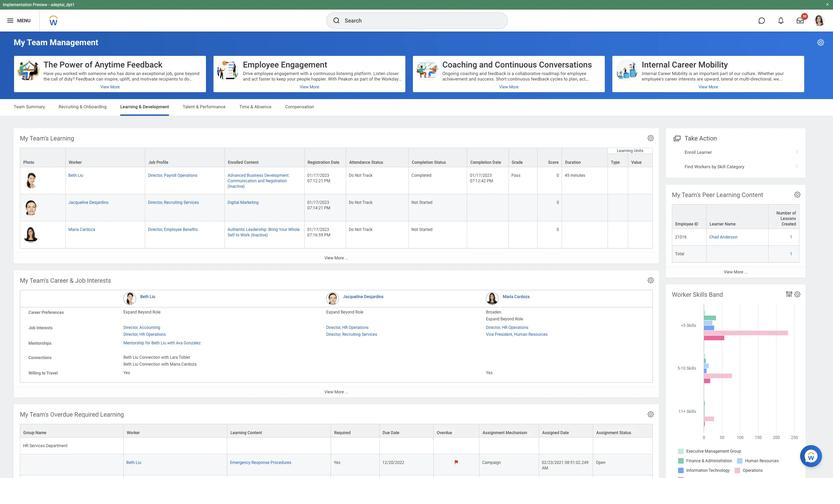 Task type: locate. For each thing, give the bounding box(es) containing it.
1 horizontal spatial expand beyond role
[[326, 310, 364, 315]]

a inside drive employee engagement with a continuous listening platform. listen closer and act faster to keep your people happier. with peakon as part of the workday family, you can gain an even deeper understanding of your people and create action plans that improve engagement and bottom-line results.
[[310, 71, 312, 76]]

mentorship for beth liu with ava gonzalez link
[[123, 339, 201, 346]]

1 vertical spatial cardoza
[[515, 295, 530, 299]]

1 vertical spatial not started element
[[412, 226, 433, 232]]

performance
[[200, 104, 226, 109]]

expand beyond role element
[[123, 309, 161, 315], [326, 309, 364, 315], [486, 315, 523, 322]]

0 vertical spatial maria cardoza link
[[68, 226, 95, 232]]

1 horizontal spatial jacqueline desjardins link
[[343, 293, 384, 299]]

2 not started from the top
[[412, 227, 433, 232]]

jacqueline inside "my team's career & job interests" element
[[343, 295, 363, 299]]

career right internal
[[672, 60, 697, 70]]

lara
[[170, 355, 178, 360]]

expand beyond role
[[123, 310, 161, 315], [326, 310, 364, 315], [486, 317, 523, 322]]

date right assigned
[[561, 431, 569, 435]]

0 vertical spatial team
[[27, 38, 48, 47]]

engagement up 'keep'
[[274, 71, 299, 76]]

started for 2nd not started element from the top
[[419, 227, 433, 232]]

can up that
[[265, 82, 272, 87]]

development
[[143, 104, 169, 109]]

vice president, human resources link
[[486, 331, 548, 337]]

0 horizontal spatial career
[[28, 310, 41, 315]]

1 vertical spatial not started
[[412, 227, 433, 232]]

date for assigned date
[[561, 431, 569, 435]]

2 the from the left
[[374, 76, 381, 82]]

0 vertical spatial cardoza
[[80, 227, 95, 232]]

2 do not track from the top
[[349, 200, 373, 205]]

main content
[[0, 32, 833, 478]]

director, recruiting services inside "my team's career & job interests" element
[[326, 332, 377, 337]]

1 not started from the top
[[412, 200, 433, 205]]

an right the done
[[136, 71, 141, 76]]

liu
[[78, 173, 83, 178], [150, 295, 155, 299], [161, 341, 166, 346], [133, 355, 138, 360], [133, 362, 138, 367], [136, 460, 141, 465]]

0 horizontal spatial cardoza
[[80, 227, 95, 232]]

01/17/2023 07:12:42 pm
[[470, 173, 493, 183]]

broaden element
[[486, 309, 501, 315]]

more inside the my team's learning element
[[335, 256, 344, 261]]

broaden
[[486, 310, 501, 315]]

0 horizontal spatial continuous
[[313, 71, 335, 76]]

... for my team's learning
[[345, 256, 348, 261]]

registration
[[308, 160, 330, 165]]

1 a from the left
[[310, 71, 312, 76]]

peer
[[703, 191, 715, 198]]

hr services department
[[23, 444, 68, 448]]

3 do not track element from the top
[[349, 226, 373, 232]]

employee's photo (beth liu) image
[[23, 173, 39, 189]]

mechanism
[[506, 431, 527, 435]]

your down as
[[349, 82, 357, 87]]

Search Workday  search field
[[345, 13, 494, 28]]

1 track from the top
[[363, 173, 373, 178]]

1 completion from the left
[[412, 160, 433, 165]]

content inside popup button
[[248, 431, 262, 435]]

1 horizontal spatial yes
[[334, 460, 341, 465]]

do right 01/17/2023 07:16:59 pm
[[349, 227, 354, 232]]

0 horizontal spatial an
[[136, 71, 141, 76]]

due date
[[383, 431, 400, 435]]

1 vertical spatial feedback
[[76, 76, 95, 82]]

pm inside 01/17/2023 07:12:21 pm
[[324, 179, 330, 183]]

my team's career & job interests
[[20, 277, 111, 284]]

pm inside 01/17/2023 07:14:21 pm
[[324, 206, 330, 211]]

pm right 07:14:21
[[324, 206, 330, 211]]

liu inside the my team's learning element
[[78, 173, 83, 178]]

job interests
[[28, 326, 53, 331]]

desjardins inside the my team's learning element
[[89, 200, 109, 205]]

2 horizontal spatial director, hr operations link
[[486, 324, 529, 330]]

2 vertical spatial do
[[349, 227, 354, 232]]

1 horizontal spatial for
[[561, 71, 566, 76]]

view inside "my team's career & job interests" element
[[325, 390, 334, 395]]

row containing maria cardoza
[[20, 222, 653, 249]]

1 vertical spatial 1
[[790, 252, 793, 256]]

exceptional
[[142, 71, 165, 76]]

you
[[55, 71, 62, 76], [257, 82, 264, 87]]

0 horizontal spatial employee
[[164, 227, 182, 232]]

beth liu link inside my team's overdue required learning element
[[126, 459, 141, 465]]

1 do from the top
[[349, 173, 354, 178]]

team's for career
[[30, 277, 49, 284]]

do
[[349, 173, 354, 178], [349, 200, 354, 205], [349, 227, 354, 232]]

beth inside the my team's learning element
[[68, 173, 77, 178]]

maria cardoza inside the my team's learning element
[[68, 227, 95, 232]]

drive employee engagement with a continuous listening platform. listen closer and act faster to keep your people happier. with peakon as part of the workday family, you can gain an even deeper understanding of your people and create action plans that improve engagement and bottom-line results.
[[243, 71, 399, 93]]

view for my team's learning
[[325, 256, 334, 261]]

cardoza for topmost the maria cardoza link
[[80, 227, 95, 232]]

your up even
[[287, 76, 296, 82]]

career up job interests
[[28, 310, 41, 315]]

pass element
[[512, 172, 521, 178]]

assignment for assignment status
[[596, 431, 619, 435]]

do not track element for 01/17/2023 07:16:59 pm
[[349, 226, 373, 232]]

cardoza
[[80, 227, 95, 232], [515, 295, 530, 299], [181, 362, 197, 367]]

2 1 from the top
[[790, 252, 793, 256]]

date right registration
[[331, 160, 340, 165]]

1 horizontal spatial recruiting
[[164, 200, 183, 205]]

number
[[777, 211, 792, 216]]

0 horizontal spatial status
[[371, 160, 383, 165]]

advanced business development: communication and negotiation (inactive) link
[[228, 172, 290, 189]]

management
[[50, 38, 98, 47]]

1 vertical spatial maria cardoza link
[[503, 293, 530, 299]]

1 connection from the top
[[139, 355, 160, 360]]

call
[[51, 76, 58, 82]]

desjardins inside "my team's career & job interests" element
[[364, 295, 384, 299]]

hr inside items selected list
[[139, 332, 145, 337]]

internal
[[642, 60, 670, 70]]

with down engagement
[[300, 71, 309, 76]]

jacqueline desjardins inside the my team's learning element
[[68, 200, 109, 205]]

with left ava
[[167, 341, 175, 346]]

(inactive) down communication
[[228, 184, 245, 189]]

0 horizontal spatial employee
[[254, 71, 273, 76]]

overdue inside popup button
[[437, 431, 452, 435]]

services inside the my team's learning element
[[184, 200, 199, 205]]

conversations
[[539, 60, 592, 70]]

configure my team's career & job interests image
[[647, 277, 655, 284]]

you up plans
[[257, 82, 264, 87]]

photo button
[[20, 148, 65, 167]]

director, recruiting services inside the my team's learning element
[[148, 200, 199, 205]]

job inside popup button
[[148, 160, 155, 165]]

employee up plan,
[[567, 71, 587, 76]]

0 horizontal spatial assignment
[[483, 431, 505, 435]]

digital marketing link
[[228, 199, 259, 205]]

view more ... inside "my team's career & job interests" element
[[325, 390, 348, 395]]

operations for recruiting's director, hr operations "link"
[[349, 325, 369, 330]]

2 horizontal spatial role
[[515, 317, 523, 322]]

1 0 from the top
[[557, 173, 559, 178]]

worker for overdue
[[127, 431, 140, 435]]

recruiting inside "my team's career & job interests" element
[[342, 332, 361, 337]]

1 horizontal spatial director, recruiting services link
[[326, 331, 377, 337]]

hr for director, hr operations "link" inside items selected list
[[139, 332, 145, 337]]

director, hr operations
[[326, 325, 369, 330], [486, 325, 529, 330], [123, 332, 166, 337]]

do right 01/17/2023 07:14:21 pm
[[349, 200, 354, 205]]

items selected list containing director, accounting
[[123, 324, 177, 337]]

01/17/2023 for 07:16:59
[[307, 227, 329, 232]]

2 vertical spatial beth liu
[[126, 460, 141, 465]]

content up business
[[244, 160, 259, 165]]

recruiting for topmost the director, recruiting services link
[[164, 200, 183, 205]]

jacqueline desjardins inside "my team's career & job interests" element
[[343, 295, 384, 299]]

0 vertical spatial overdue
[[50, 411, 73, 418]]

status inside my team's overdue required learning element
[[620, 431, 631, 435]]

01/17/2023 inside 01/17/2023 07:14:21 pm
[[307, 200, 329, 205]]

a inside ongoing coaching and feedback is a collaborative roadmap for employee achievement and success.  short continuous feedback cycles to plan, act, access and modify provides acknowledgement, correction and positive outcomes.
[[512, 71, 514, 76]]

2 not started element from the top
[[412, 226, 433, 232]]

connections
[[28, 356, 52, 360]]

1 vertical spatial maria cardoza
[[503, 295, 530, 299]]

0 horizontal spatial feedback
[[488, 71, 506, 76]]

workday
[[382, 76, 399, 82]]

not started for 2nd not started element from the top
[[412, 227, 433, 232]]

learner name button
[[707, 205, 769, 229]]

0 vertical spatial view more ... link
[[14, 252, 659, 264]]

completion for completion date
[[470, 160, 492, 165]]

operations inside items selected list
[[146, 332, 166, 337]]

employee up the faster
[[254, 71, 273, 76]]

2 horizontal spatial director, hr operations
[[486, 325, 529, 330]]

team left summary
[[14, 104, 25, 109]]

0 horizontal spatial can
[[96, 76, 103, 82]]

0 vertical spatial connection
[[139, 355, 160, 360]]

learner right 'enroll' at top
[[697, 150, 712, 155]]

jacqueline desjardins
[[68, 200, 109, 205], [343, 295, 384, 299]]

worker inside my team's overdue required learning element
[[127, 431, 140, 435]]

with for maria
[[161, 362, 169, 367]]

employee for employee id
[[676, 222, 694, 227]]

of right call
[[59, 76, 63, 82]]

team's up photo popup button
[[30, 135, 49, 142]]

0
[[557, 173, 559, 178], [557, 200, 559, 205], [557, 227, 559, 232]]

a right is
[[512, 71, 514, 76]]

not started element
[[412, 199, 433, 205], [412, 226, 433, 232]]

name for group name
[[35, 431, 46, 435]]

the inside drive employee engagement with a continuous listening platform. listen closer and act faster to keep your people happier. with peakon as part of the workday family, you can gain an even deeper understanding of your people and create action plans that improve engagement and bottom-line results.
[[374, 76, 381, 82]]

implementation
[[3, 2, 32, 7]]

my for my team's career & job interests
[[20, 277, 28, 284]]

worker inside the my team's learning element
[[69, 160, 82, 165]]

completion up 01/17/2023 07:12:42 pm
[[470, 160, 492, 165]]

an up improve
[[283, 82, 288, 87]]

the down listen
[[374, 76, 381, 82]]

director, hr operations link for president,
[[486, 324, 529, 330]]

1 vertical spatial employee
[[676, 222, 694, 227]]

0 horizontal spatial people
[[297, 76, 310, 82]]

01/17/2023 inside 01/17/2023 07:12:42 pm
[[470, 173, 492, 178]]

advanced
[[228, 173, 246, 178]]

07:12:21
[[307, 179, 323, 183]]

... inside "my team's career & job interests" element
[[345, 390, 348, 395]]

1 horizontal spatial team
[[27, 38, 48, 47]]

summary
[[26, 104, 45, 109]]

my team's learning
[[20, 135, 74, 142]]

2 started from the top
[[419, 227, 433, 232]]

2 track from the top
[[363, 200, 373, 205]]

status
[[371, 160, 383, 165], [434, 160, 446, 165], [620, 431, 631, 435]]

advanced business development: communication and negotiation (inactive)
[[228, 173, 290, 189]]

job
[[148, 160, 155, 165], [75, 277, 86, 284], [28, 326, 35, 331]]

jacqueline inside the my team's learning element
[[68, 200, 88, 205]]

01/17/2023 up 07:16:59
[[307, 227, 329, 232]]

1 vertical spatial view more ...
[[724, 270, 748, 275]]

and inside advanced business development: communication and negotiation (inactive)
[[258, 179, 265, 183]]

2 horizontal spatial maria
[[503, 295, 514, 299]]

date for completion date
[[493, 160, 501, 165]]

team summary
[[14, 104, 45, 109]]

beth liu inside the my team's learning element
[[68, 173, 83, 178]]

you up call
[[55, 71, 62, 76]]

3 do not track from the top
[[349, 227, 373, 232]]

director, employee benefits link
[[148, 226, 198, 232]]

with inside drive employee engagement with a continuous listening platform. listen closer and act faster to keep your people happier. with peakon as part of the workday family, you can gain an even deeper understanding of your people and create action plans that improve engagement and bottom-line results.
[[300, 71, 309, 76]]

0 horizontal spatial recruiting
[[59, 104, 79, 109]]

... inside the my team's learning element
[[345, 256, 348, 261]]

view more ... link for my team's learning
[[14, 252, 659, 264]]

1 for total
[[790, 252, 793, 256]]

0 vertical spatial (inactive)
[[228, 184, 245, 189]]

liu inside my team's overdue required learning element
[[136, 460, 141, 465]]

people down part
[[359, 82, 372, 87]]

my team's overdue required learning
[[20, 411, 124, 418]]

date left grade
[[493, 160, 501, 165]]

connection down beth liu connection with lara tobler
[[139, 362, 160, 367]]

director, hr operations for recruiting
[[326, 325, 369, 330]]

tab list
[[7, 99, 827, 116]]

employee up the faster
[[243, 60, 279, 70]]

1 horizontal spatial continuous
[[508, 76, 530, 82]]

pm for 01/17/2023 07:14:21 pm
[[324, 206, 330, 211]]

liu for beth liu connection with lara tobler element
[[133, 355, 138, 360]]

0 horizontal spatial job
[[28, 326, 35, 331]]

1 horizontal spatial required
[[334, 431, 351, 435]]

enrolled content
[[228, 160, 259, 165]]

career up preferences
[[50, 277, 68, 284]]

0 for completed
[[557, 173, 559, 178]]

more inside "my team's career & job interests" element
[[335, 390, 344, 395]]

0 horizontal spatial name
[[35, 431, 46, 435]]

maria inside the my team's learning element
[[68, 227, 79, 232]]

feedback up 'team'
[[76, 76, 95, 82]]

mobility
[[699, 60, 728, 70]]

01/17/2023 up 07:14:21
[[307, 200, 329, 205]]

0 for not started
[[557, 200, 559, 205]]

date inside assigned date popup button
[[561, 431, 569, 435]]

1 vertical spatial beth liu link
[[140, 293, 155, 299]]

an inside the have you worked with someone who has done an exceptional job, gone beyond the call of duty?  feedback can inspire, uplift, and motivate recipients to do better.  remind your team to use 'anytime' feedback to recognize others.
[[136, 71, 141, 76]]

0 vertical spatial interests
[[87, 277, 111, 284]]

not for 01/17/2023 07:14:21 pm
[[355, 200, 362, 205]]

2 vertical spatial do not track
[[349, 227, 373, 232]]

chevron right image
[[793, 147, 802, 154]]

pm right the 07:12:42
[[487, 179, 493, 183]]

row containing 21016
[[672, 229, 800, 246]]

a
[[310, 71, 312, 76], [512, 71, 514, 76]]

to up gain
[[272, 76, 276, 82]]

inbox large image
[[797, 17, 804, 24]]

create
[[382, 82, 394, 87]]

menu banner
[[0, 0, 833, 32]]

career preferences
[[28, 310, 64, 315]]

0 vertical spatial 1
[[790, 235, 793, 240]]

of up lessons
[[793, 211, 796, 216]]

assignment left mechanism on the bottom right of the page
[[483, 431, 505, 435]]

beth liu connection with lara tobler element
[[123, 354, 190, 360]]

team's up career preferences
[[30, 277, 49, 284]]

menu group image
[[672, 133, 682, 143]]

gone
[[174, 71, 184, 76]]

1 vertical spatial jacqueline desjardins
[[343, 295, 384, 299]]

time
[[239, 104, 249, 109]]

hr inside row
[[23, 444, 28, 448]]

1 started from the top
[[419, 200, 433, 205]]

worker button for job profile
[[66, 148, 145, 167]]

not
[[355, 173, 362, 178], [355, 200, 362, 205], [412, 200, 418, 205], [355, 227, 362, 232], [412, 227, 418, 232]]

is
[[507, 71, 511, 76]]

0 vertical spatial name
[[725, 222, 736, 227]]

configure my team's overdue required learning image
[[647, 411, 655, 418]]

pm inside 01/17/2023 07:12:42 pm
[[487, 179, 493, 183]]

name inside popup button
[[725, 222, 736, 227]]

2 do from the top
[[349, 200, 354, 205]]

to left the travel
[[42, 371, 46, 376]]

2 horizontal spatial career
[[672, 60, 697, 70]]

date inside completion date popup button
[[493, 160, 501, 165]]

worker skills band element
[[666, 285, 806, 478]]

the inside the have you worked with someone who has done an exceptional job, gone beyond the call of duty?  feedback can inspire, uplift, and motivate recipients to do better.  remind your team to use 'anytime' feedback to recognize others.
[[44, 76, 50, 82]]

do not track element for 01/17/2023 07:12:21 pm
[[349, 172, 373, 178]]

to down the authentic
[[236, 233, 239, 238]]

career inside 'button'
[[672, 60, 697, 70]]

2 horizontal spatial expand beyond role
[[486, 317, 523, 322]]

feedback
[[488, 71, 506, 76], [531, 76, 549, 82]]

assignment inside assignment mechanism popup button
[[483, 431, 505, 435]]

do down attendance
[[349, 173, 354, 178]]

0 vertical spatial desjardins
[[89, 200, 109, 205]]

0 vertical spatial employee
[[243, 60, 279, 70]]

maria cardoza inside "my team's career & job interests" element
[[503, 295, 530, 299]]

registration date
[[308, 160, 340, 165]]

for right the mentorship
[[145, 341, 150, 346]]

1 the from the left
[[44, 76, 50, 82]]

beth liu inside my team's overdue required learning element
[[126, 460, 141, 465]]

1 yes element from the left
[[123, 369, 130, 375]]

21016
[[675, 235, 687, 240]]

continuous up acknowledgement,
[[508, 76, 530, 82]]

not for 01/17/2023 07:16:59 pm
[[355, 227, 362, 232]]

interests
[[87, 277, 111, 284], [36, 326, 53, 331]]

2 do not track element from the top
[[349, 199, 373, 205]]

feedback up correction
[[531, 76, 549, 82]]

assignment up open element
[[596, 431, 619, 435]]

pm right 07:16:59
[[324, 233, 330, 238]]

0 vertical spatial 1 button
[[790, 235, 794, 240]]

worker button for learning content
[[124, 424, 227, 437]]

feedback down uplift,
[[126, 82, 145, 87]]

1 1 button from the top
[[790, 235, 794, 240]]

continuous up happier.
[[313, 71, 335, 76]]

status for attendance status
[[371, 160, 383, 165]]

(inactive) inside authentic leadership: bring your whole self to work (inactive)
[[251, 233, 268, 238]]

1 do not track from the top
[[349, 173, 373, 178]]

list containing enroll learner
[[666, 145, 806, 174]]

date for due date
[[391, 431, 400, 435]]

uplift,
[[120, 76, 131, 82]]

2 connection from the top
[[139, 362, 160, 367]]

0 vertical spatial do not track
[[349, 173, 373, 178]]

name inside popup button
[[35, 431, 46, 435]]

1 employee from the left
[[254, 71, 273, 76]]

assignment inside assignment status popup button
[[596, 431, 619, 435]]

feedback up exceptional
[[127, 60, 162, 70]]

required up "group name" popup button on the bottom of page
[[74, 411, 99, 418]]

your down 'duty?'
[[73, 82, 82, 87]]

for up cycles
[[561, 71, 566, 76]]

ongoing
[[443, 71, 459, 76]]

(inactive) down leadership:
[[251, 233, 268, 238]]

content
[[244, 160, 259, 165], [742, 191, 764, 198], [248, 431, 262, 435]]

feedback up short
[[488, 71, 506, 76]]

3 track from the top
[[363, 227, 373, 232]]

my for my team's learning
[[20, 135, 28, 142]]

desjardins for leftmost jacqueline desjardins link
[[89, 200, 109, 205]]

your inside the have you worked with someone who has done an exceptional job, gone beyond the call of duty?  feedback can inspire, uplift, and motivate recipients to do better.  remind your team to use 'anytime' feedback to recognize others.
[[73, 82, 82, 87]]

employee inside the my team's learning element
[[164, 227, 182, 232]]

do for 01/17/2023 07:14:21 pm
[[349, 200, 354, 205]]

beth liu
[[68, 173, 83, 178], [140, 295, 155, 299], [126, 460, 141, 465]]

beth liu link inside the my team's learning element
[[68, 172, 83, 178]]

expand beyond role for the right expand beyond role element
[[486, 317, 523, 322]]

view more ... inside my team's peer learning content element
[[724, 270, 748, 275]]

01/17/2023 up the 07:12:21
[[307, 173, 329, 178]]

view more ... inside the my team's learning element
[[325, 256, 348, 261]]

date inside due date popup button
[[391, 431, 400, 435]]

content up emergency response procedures link
[[248, 431, 262, 435]]

hr for director, hr operations "link" associated with president,
[[502, 325, 508, 330]]

recruiting inside the my team's learning element
[[164, 200, 183, 205]]

chevron right image
[[793, 162, 802, 168]]

1 horizontal spatial you
[[257, 82, 264, 87]]

1 horizontal spatial people
[[359, 82, 372, 87]]

1 do not track element from the top
[[349, 172, 373, 178]]

services
[[184, 200, 199, 205], [362, 332, 377, 337], [29, 444, 45, 448]]

0 vertical spatial services
[[184, 200, 199, 205]]

learner up chad
[[710, 222, 724, 227]]

internal career mobility button
[[613, 56, 805, 92]]

0 horizontal spatial expand beyond role element
[[123, 309, 161, 315]]

0 vertical spatial content
[[244, 160, 259, 165]]

1 not started element from the top
[[412, 199, 433, 205]]

more for my team's learning
[[335, 256, 344, 261]]

01/17/2023 inside 01/17/2023 07:16:59 pm
[[307, 227, 329, 232]]

operations for director, payroll operations link
[[178, 173, 197, 178]]

pm right the 07:12:21
[[324, 179, 330, 183]]

date inside the registration date popup button
[[331, 160, 340, 165]]

to left plan,
[[564, 76, 568, 82]]

with up beth liu connection with maria cardoza element
[[161, 355, 169, 360]]

'anytime'
[[108, 82, 125, 87]]

... for my team's career & job interests
[[345, 390, 348, 395]]

items selected list containing broaden
[[486, 309, 534, 322]]

employee id
[[676, 222, 699, 227]]

liu for beth liu 'link' within the "my team's career & job interests" element
[[150, 295, 155, 299]]

digital
[[228, 200, 239, 205]]

anderson
[[720, 235, 738, 240]]

1 vertical spatial more
[[734, 270, 744, 275]]

do not track element
[[349, 172, 373, 178], [349, 199, 373, 205], [349, 226, 373, 232]]

jacqueline desjardins for bottom jacqueline desjardins link
[[343, 295, 384, 299]]

01/17/2023 07:14:21 pm
[[307, 200, 330, 211]]

team's left peer at the top of page
[[682, 191, 701, 198]]

a up happier.
[[310, 71, 312, 76]]

content for learning content
[[248, 431, 262, 435]]

2 vertical spatial view
[[325, 390, 334, 395]]

2 vertical spatial 0
[[557, 227, 559, 232]]

beth liu connection with maria cardoza element
[[123, 361, 197, 367]]

can down someone
[[96, 76, 103, 82]]

0 vertical spatial worker button
[[66, 148, 145, 167]]

open
[[596, 460, 606, 465]]

0 vertical spatial people
[[297, 76, 310, 82]]

1 horizontal spatial director, hr operations link
[[326, 324, 369, 330]]

01/17/2023 up the 07:12:42
[[470, 173, 492, 178]]

1 horizontal spatial assignment
[[596, 431, 619, 435]]

worker
[[69, 160, 82, 165], [672, 291, 692, 298], [127, 431, 140, 435]]

my team's career & job interests element
[[14, 270, 659, 398]]

beth liu inside "my team's career & job interests" element
[[140, 295, 155, 299]]

name for learner name
[[725, 222, 736, 227]]

row containing number of lessons created
[[672, 204, 800, 229]]

1 horizontal spatial your
[[287, 76, 296, 82]]

2 vertical spatial view more ...
[[325, 390, 348, 395]]

1 vertical spatial an
[[283, 82, 288, 87]]

required button
[[331, 424, 379, 437]]

2 vertical spatial worker
[[127, 431, 140, 435]]

with inside the have you worked with someone who has done an exceptional job, gone beyond the call of duty?  feedback can inspire, uplift, and motivate recipients to do better.  remind your team to use 'anytime' feedback to recognize others.
[[78, 71, 87, 76]]

expand beyond role inside items selected list
[[486, 317, 523, 322]]

content up learner name popup button
[[742, 191, 764, 198]]

my team's overdue required learning element
[[14, 405, 659, 478]]

operations for director, hr operations "link" inside items selected list
[[146, 332, 166, 337]]

with down beth liu connection with lara tobler
[[161, 362, 169, 367]]

cell
[[608, 167, 628, 194], [628, 167, 653, 194], [467, 194, 509, 222], [509, 194, 538, 222], [562, 194, 608, 222], [608, 194, 628, 222], [628, 194, 653, 222], [467, 222, 509, 249], [509, 222, 538, 249], [562, 222, 608, 249], [608, 222, 628, 249], [628, 222, 653, 249], [707, 246, 769, 263], [124, 438, 227, 455], [227, 438, 331, 455], [331, 438, 380, 455], [380, 438, 434, 455], [434, 438, 480, 455], [480, 438, 539, 455], [539, 438, 593, 455], [593, 438, 653, 455], [20, 455, 124, 476], [20, 476, 124, 478], [124, 476, 227, 478], [227, 476, 331, 478], [331, 476, 380, 478], [380, 476, 434, 478], [434, 476, 480, 478], [480, 476, 539, 478], [539, 476, 593, 478], [593, 476, 653, 478]]

team's up group name
[[30, 411, 49, 418]]

2 0 from the top
[[557, 200, 559, 205]]

0 vertical spatial not started element
[[412, 199, 433, 205]]

2 1 button from the top
[[790, 251, 794, 257]]

01/17/2023 for 07:12:42
[[470, 173, 492, 178]]

2 a from the left
[[512, 71, 514, 76]]

beth inside my team's overdue required learning element
[[126, 460, 135, 465]]

required up hr services department row
[[334, 431, 351, 435]]

1 vertical spatial do not track
[[349, 200, 373, 205]]

team down menu at the left top of the page
[[27, 38, 48, 47]]

understanding
[[314, 82, 343, 87]]

configure and view chart data image
[[785, 290, 794, 298]]

success.
[[477, 76, 495, 82]]

0 vertical spatial you
[[55, 71, 62, 76]]

vice president, human resources
[[486, 332, 548, 337]]

2 vertical spatial employee
[[164, 227, 182, 232]]

row
[[20, 148, 653, 167], [20, 154, 653, 167], [20, 167, 653, 194], [20, 194, 653, 222], [672, 204, 800, 229], [20, 222, 653, 249], [672, 229, 800, 246], [672, 246, 800, 263], [20, 424, 653, 438], [20, 455, 653, 476], [20, 476, 653, 478]]

connection up beth liu connection with maria cardoza element
[[139, 355, 160, 360]]

2 employee from the left
[[567, 71, 587, 76]]

continuous inside ongoing coaching and feedback is a collaborative roadmap for employee achievement and success.  short continuous feedback cycles to plan, act, access and modify provides acknowledgement, correction and positive outcomes.
[[508, 76, 530, 82]]

to inside ongoing coaching and feedback is a collaborative roadmap for employee achievement and success.  short continuous feedback cycles to plan, act, access and modify provides acknowledgement, correction and positive outcomes.
[[564, 76, 568, 82]]

employee's photo (jacqueline desjardins) image
[[23, 200, 39, 216]]

engagement down 'deeper'
[[294, 87, 319, 93]]

... inside my team's peer learning content element
[[745, 270, 748, 275]]

employee inside popup button
[[676, 222, 694, 227]]

0 horizontal spatial the
[[44, 76, 50, 82]]

0 horizontal spatial a
[[310, 71, 312, 76]]

track for completed
[[363, 173, 373, 178]]

list
[[666, 145, 806, 174]]

2 assignment from the left
[[596, 431, 619, 435]]

with up 'team'
[[78, 71, 87, 76]]

date right due
[[391, 431, 400, 435]]

view inside my team's peer learning content element
[[724, 270, 733, 275]]

vice
[[486, 332, 494, 337]]

1 vertical spatial can
[[265, 82, 272, 87]]

content inside popup button
[[244, 160, 259, 165]]

name up 'anderson'
[[725, 222, 736, 227]]

01/17/2023 inside 01/17/2023 07:12:21 pm
[[307, 173, 329, 178]]

people up 'deeper'
[[297, 76, 310, 82]]

desjardins for bottom jacqueline desjardins link
[[364, 295, 384, 299]]

action
[[243, 87, 255, 93]]

yes element
[[123, 369, 130, 375], [486, 369, 493, 375]]

employee left id
[[676, 222, 694, 227]]

1 assignment from the left
[[483, 431, 505, 435]]

2 horizontal spatial employee
[[676, 222, 694, 227]]

learner inside popup button
[[710, 222, 724, 227]]

view for my team's career & job interests
[[325, 390, 334, 395]]

items selected list
[[486, 309, 534, 322], [123, 324, 177, 337], [326, 324, 388, 337], [486, 324, 559, 337], [123, 354, 208, 367]]

number of lessons created button
[[769, 205, 799, 229]]

2 completion from the left
[[470, 160, 492, 165]]

my for my team's peer learning content
[[672, 191, 681, 198]]

1 horizontal spatial a
[[512, 71, 514, 76]]

name right group on the bottom of the page
[[35, 431, 46, 435]]

0 horizontal spatial team
[[14, 104, 25, 109]]

1 vertical spatial worker button
[[124, 424, 227, 437]]

employee left benefits
[[164, 227, 182, 232]]

0 vertical spatial more
[[335, 256, 344, 261]]

1 1 from the top
[[790, 235, 793, 240]]

0 vertical spatial jacqueline
[[68, 200, 88, 205]]

more for my team's career & job interests
[[335, 390, 344, 395]]

cardoza inside row
[[80, 227, 95, 232]]

the down the have
[[44, 76, 50, 82]]

1 vertical spatial do
[[349, 200, 354, 205]]

0 horizontal spatial (inactive)
[[228, 184, 245, 189]]

01/17/2023 for 07:12:21
[[307, 173, 329, 178]]

total
[[675, 252, 685, 256]]

type button
[[608, 154, 628, 167]]

... for my team's peer learning content
[[745, 270, 748, 275]]

learning inside learning units popup button
[[617, 148, 633, 153]]

team's for peer
[[682, 191, 701, 198]]

score button
[[538, 148, 562, 167]]

group
[[23, 431, 34, 435]]

inspire,
[[104, 76, 119, 82]]

2 horizontal spatial cardoza
[[515, 295, 530, 299]]

category
[[727, 164, 745, 169]]

2 vertical spatial cardoza
[[181, 362, 197, 367]]

completion up the completed element at the top of the page
[[412, 160, 433, 165]]

operations for director, hr operations "link" associated with president,
[[509, 325, 529, 330]]

family,
[[243, 82, 256, 87]]

team
[[27, 38, 48, 47], [14, 104, 25, 109]]

3 do from the top
[[349, 227, 354, 232]]

0 vertical spatial for
[[561, 71, 566, 76]]

pm for 01/17/2023 07:16:59 pm
[[324, 233, 330, 238]]



Task type: vqa. For each thing, say whether or not it's contained in the screenshot.


Task type: describe. For each thing, give the bounding box(es) containing it.
bring
[[268, 227, 278, 232]]

team's for overdue
[[30, 411, 49, 418]]

01/17/2023 for 07:14:21
[[307, 200, 329, 205]]

completed element
[[412, 172, 432, 178]]

0 vertical spatial engagement
[[274, 71, 299, 76]]

items selected list containing beth liu connection with lara tobler
[[123, 354, 208, 367]]

of inside the have you worked with someone who has done an exceptional job, gone beyond the call of duty?  feedback can inspire, uplift, and motivate recipients to do better.  remind your team to use 'anytime' feedback to recognize others.
[[59, 76, 63, 82]]

team inside tab list
[[14, 104, 25, 109]]

1 horizontal spatial maria
[[170, 362, 180, 367]]

accounting
[[139, 325, 160, 330]]

started for first not started element from the top
[[419, 200, 433, 205]]

do not track for 01/17/2023 07:16:59 pm
[[349, 227, 373, 232]]

configure my team's learning image
[[647, 134, 655, 142]]

row containing total
[[672, 246, 800, 263]]

row containing group name
[[20, 424, 653, 438]]

employee inside ongoing coaching and feedback is a collaborative roadmap for employee achievement and success.  short continuous feedback cycles to plan, act, access and modify provides acknowledgement, correction and positive outcomes.
[[567, 71, 587, 76]]

to left use
[[94, 82, 98, 87]]

pm for 01/17/2023 07:12:42 pm
[[487, 179, 493, 183]]

job profile
[[148, 160, 168, 165]]

1 vertical spatial worker
[[672, 291, 692, 298]]

2 horizontal spatial yes
[[486, 371, 493, 375]]

employee for employee engagement
[[243, 60, 279, 70]]

has
[[117, 71, 124, 76]]

duration
[[565, 160, 581, 165]]

hr services department row
[[20, 438, 653, 455]]

learning content
[[231, 431, 262, 435]]

2 horizontal spatial expand beyond role element
[[486, 315, 523, 322]]

beth liu for director,
[[68, 173, 83, 178]]

with
[[328, 76, 337, 82]]

learning inside the learning content popup button
[[231, 431, 247, 435]]

main content containing my team management
[[0, 32, 833, 478]]

peakon
[[338, 76, 353, 82]]

12/20/2022
[[383, 460, 404, 465]]

who
[[107, 71, 116, 76]]

whole
[[288, 227, 300, 232]]

yes inside my team's overdue required learning element
[[334, 460, 341, 465]]

employee's photo (maria cardoza) image
[[23, 227, 39, 243]]

my team's learning element
[[14, 128, 659, 264]]

assignment mechanism
[[483, 431, 527, 435]]

1 button for total
[[790, 251, 794, 257]]

for inside ongoing coaching and feedback is a collaborative roadmap for employee achievement and success.  short continuous feedback cycles to plan, act, access and modify provides acknowledgement, correction and positive outcomes.
[[561, 71, 566, 76]]

date for registration date
[[331, 160, 340, 165]]

recipients
[[159, 76, 178, 82]]

to down motivate
[[146, 82, 150, 87]]

band
[[709, 291, 723, 298]]

0 vertical spatial feedback
[[127, 60, 162, 70]]

access
[[443, 82, 457, 87]]

justify image
[[6, 16, 14, 25]]

you inside the have you worked with someone who has done an exceptional job, gone beyond the call of duty?  feedback can inspire, uplift, and motivate recipients to do better.  remind your team to use 'anytime' feedback to recognize others.
[[55, 71, 62, 76]]

1 for 21016
[[790, 235, 793, 240]]

learning inside my team's peer learning content element
[[717, 191, 740, 198]]

worker for attendance status
[[69, 160, 82, 165]]

of up someone
[[85, 60, 93, 70]]

not started for first not started element from the top
[[412, 200, 433, 205]]

of right part
[[369, 76, 373, 82]]

negotiation
[[266, 179, 287, 183]]

you inside drive employee engagement with a continuous listening platform. listen closer and act faster to keep your people happier. with peakon as part of the workday family, you can gain an even deeper understanding of your people and create action plans that improve engagement and bottom-line results.
[[257, 82, 264, 87]]

1 vertical spatial people
[[359, 82, 372, 87]]

view more ... for my team's career & job interests
[[325, 390, 348, 395]]

have you worked with someone who has done an exceptional job, gone beyond the call of duty?  feedback can inspire, uplift, and motivate recipients to do better.  remind your team to use 'anytime' feedback to recognize others.
[[44, 71, 200, 87]]

required inside 'popup button'
[[334, 431, 351, 435]]

the power of anytime feedback
[[44, 60, 162, 70]]

0 horizontal spatial director, hr operations
[[123, 332, 166, 337]]

pm for 01/17/2023 07:12:21 pm
[[324, 179, 330, 183]]

liu for beth liu connection with maria cardoza element
[[133, 362, 138, 367]]

2 yes element from the left
[[486, 369, 493, 375]]

willing to travel
[[28, 371, 58, 376]]

3 0 from the top
[[557, 227, 559, 232]]

do not track element for 01/17/2023 07:14:21 pm
[[349, 199, 373, 205]]

chad
[[710, 235, 719, 240]]

emergency response procedures link
[[230, 459, 291, 465]]

0 horizontal spatial role
[[153, 310, 161, 315]]

do for 01/17/2023 07:16:59 pm
[[349, 227, 354, 232]]

travel
[[46, 371, 58, 376]]

expand beyond role for the middle expand beyond role element
[[326, 310, 364, 315]]

1 horizontal spatial beyond
[[341, 310, 354, 315]]

my for my team's overdue required learning
[[20, 411, 28, 418]]

view for my team's peer learning content
[[724, 270, 733, 275]]

modify
[[466, 82, 480, 87]]

services for bottom the director, recruiting services link
[[362, 332, 377, 337]]

1 vertical spatial job
[[75, 277, 86, 284]]

of inside number of lessons created
[[793, 211, 796, 216]]

0 horizontal spatial expand
[[123, 310, 137, 315]]

expand beyond role for the left expand beyond role element
[[123, 310, 161, 315]]

to left 'do'
[[179, 76, 183, 82]]

1 horizontal spatial expand beyond role element
[[326, 309, 364, 315]]

enrolled
[[228, 160, 243, 165]]

connection for lara
[[139, 355, 160, 360]]

attendance
[[349, 160, 370, 165]]

configure this page image
[[817, 38, 825, 47]]

director, payroll operations
[[148, 173, 197, 178]]

services inside row
[[29, 444, 45, 448]]

2 horizontal spatial expand
[[486, 317, 500, 322]]

open element
[[596, 459, 606, 465]]

0 horizontal spatial jacqueline desjardins link
[[68, 199, 109, 205]]

with for lara
[[161, 355, 169, 360]]

keep
[[277, 76, 286, 82]]

minutes
[[571, 173, 586, 178]]

1 button for 21016
[[790, 235, 794, 240]]

tab list containing team summary
[[7, 99, 827, 116]]

with for someone
[[78, 71, 87, 76]]

preview
[[33, 2, 47, 7]]

an inside drive employee engagement with a continuous listening platform. listen closer and act faster to keep your people happier. with peakon as part of the workday family, you can gain an even deeper understanding of your people and create action plans that improve engagement and bottom-line results.
[[283, 82, 288, 87]]

anytime
[[95, 60, 125, 70]]

2 horizontal spatial your
[[349, 82, 357, 87]]

hr for recruiting's director, hr operations "link"
[[342, 325, 348, 330]]

to inside drive employee engagement with a continuous listening platform. listen closer and act faster to keep your people happier. with peakon as part of the workday family, you can gain an even deeper understanding of your people and create action plans that improve engagement and bottom-line results.
[[272, 76, 276, 82]]

group name
[[23, 431, 46, 435]]

row containing jacqueline desjardins
[[20, 194, 653, 222]]

authentic
[[228, 227, 245, 232]]

do not track for 01/17/2023 07:14:21 pm
[[349, 200, 373, 205]]

1 vertical spatial director, recruiting services link
[[326, 331, 377, 337]]

to inside authentic leadership: bring your whole self to work (inactive)
[[236, 233, 239, 238]]

motivate
[[140, 76, 158, 82]]

marketing
[[240, 200, 259, 205]]

my for my team management
[[14, 38, 25, 47]]

row containing type
[[20, 154, 653, 167]]

others.
[[172, 82, 185, 87]]

assignment for assignment mechanism
[[483, 431, 505, 435]]

learning units
[[617, 148, 644, 153]]

1 vertical spatial maria
[[503, 295, 514, 299]]

preferences
[[42, 310, 64, 315]]

completion date
[[470, 160, 501, 165]]

menu
[[17, 18, 31, 23]]

status for assignment status
[[620, 431, 631, 435]]

assigned date column header
[[539, 424, 593, 438]]

1 horizontal spatial interests
[[87, 277, 111, 284]]

attendance status
[[349, 160, 383, 165]]

job for job profile
[[148, 160, 155, 165]]

enroll learner link
[[666, 145, 806, 160]]

profile logan mcneil image
[[814, 15, 825, 27]]

done
[[125, 71, 135, 76]]

view more ... link for my team's peer learning content
[[666, 266, 806, 278]]

find
[[685, 164, 693, 169]]

1 horizontal spatial role
[[355, 310, 364, 315]]

am
[[542, 466, 548, 471]]

(inactive) inside advanced business development: communication and negotiation (inactive)
[[228, 184, 245, 189]]

learning & development
[[120, 104, 169, 109]]

job profile button
[[145, 148, 225, 167]]

jacqueline desjardins for leftmost jacqueline desjardins link
[[68, 200, 109, 205]]

liu for beth liu 'link' inside the my team's learning element
[[78, 173, 83, 178]]

beth liu link for director,
[[68, 172, 83, 178]]

digital marketing
[[228, 200, 259, 205]]

content for enrolled content
[[244, 160, 259, 165]]

benefits
[[183, 227, 198, 232]]

president,
[[495, 332, 513, 337]]

continuous inside drive employee engagement with a continuous listening platform. listen closer and act faster to keep your people happier. with peakon as part of the workday family, you can gain an even deeper understanding of your people and create action plans that improve engagement and bottom-line results.
[[313, 71, 335, 76]]

find workers by skill category
[[685, 164, 745, 169]]

0 horizontal spatial overdue
[[50, 411, 73, 418]]

configure worker skills band image
[[794, 291, 801, 298]]

deeper
[[299, 82, 313, 87]]

job,
[[166, 71, 173, 76]]

director, recruiting services for topmost the director, recruiting services link
[[148, 200, 199, 205]]

not for 01/17/2023 07:12:21 pm
[[355, 173, 362, 178]]

0 vertical spatial learner
[[697, 150, 712, 155]]

coaching
[[460, 71, 478, 76]]

can inside drive employee engagement with a continuous listening platform. listen closer and act faster to keep your people happier. with peakon as part of the workday family, you can gain an even deeper understanding of your people and create action plans that improve engagement and bottom-line results.
[[265, 82, 272, 87]]

configure my team's peer learning content image
[[794, 191, 801, 198]]

director, hr operations link for recruiting
[[326, 324, 369, 330]]

for inside mentorship for beth liu with ava gonzalez link
[[145, 341, 150, 346]]

do not track for 01/17/2023 07:12:21 pm
[[349, 173, 373, 178]]

job for job interests
[[28, 326, 35, 331]]

someone
[[88, 71, 106, 76]]

emergency response procedures
[[230, 460, 291, 465]]

1 vertical spatial interests
[[36, 326, 53, 331]]

search image
[[333, 16, 341, 25]]

of down peakon
[[344, 82, 348, 87]]

my team management
[[14, 38, 98, 47]]

tobler
[[179, 355, 190, 360]]

director, accounting link
[[123, 324, 160, 330]]

0 horizontal spatial required
[[74, 411, 99, 418]]

row containing learning units
[[20, 148, 653, 167]]

track for not started
[[363, 200, 373, 205]]

notifications large image
[[778, 17, 785, 24]]

self
[[228, 233, 235, 238]]

director, hr operations link inside items selected list
[[123, 331, 166, 337]]

0 vertical spatial recruiting
[[59, 104, 79, 109]]

list inside main content
[[666, 145, 806, 174]]

2 horizontal spatial beyond
[[501, 317, 514, 322]]

close environment banner image
[[826, 2, 830, 7]]

& for recruiting
[[80, 104, 83, 109]]

and inside the have you worked with someone who has done an exceptional job, gone beyond the call of duty?  feedback can inspire, uplift, and motivate recipients to do better.  remind your team to use 'anytime' feedback to recognize others.
[[132, 76, 139, 82]]

type
[[611, 160, 620, 165]]

director, payroll operations link
[[148, 172, 197, 178]]

work
[[240, 233, 250, 238]]

recruiting for bottom the director, recruiting services link
[[342, 332, 361, 337]]

provides
[[481, 82, 498, 87]]

achievement
[[443, 76, 468, 82]]

cardoza for bottom the maria cardoza link
[[515, 295, 530, 299]]

due
[[383, 431, 390, 435]]

team's for learning
[[30, 135, 49, 142]]

2 vertical spatial feedback
[[126, 82, 145, 87]]

value
[[632, 160, 642, 165]]

connection for maria
[[139, 362, 160, 367]]

beth liu link for emergency
[[126, 459, 141, 465]]

1 vertical spatial jacqueline desjardins link
[[343, 293, 384, 299]]

1 vertical spatial content
[[742, 191, 764, 198]]

take
[[685, 135, 698, 142]]

assignment status
[[596, 431, 631, 435]]

platform.
[[354, 71, 372, 76]]

1 vertical spatial career
[[50, 277, 68, 284]]

0 horizontal spatial yes
[[123, 371, 130, 375]]

assigned date
[[542, 431, 569, 435]]

to inside "my team's career & job interests" element
[[42, 371, 46, 376]]

id
[[695, 222, 699, 227]]

employee id button
[[673, 205, 707, 229]]

view more ... link for my team's career & job interests
[[14, 386, 659, 398]]

0 vertical spatial director, recruiting services link
[[148, 199, 199, 205]]

plans
[[256, 87, 267, 93]]

emergency
[[230, 460, 251, 465]]

services for topmost the director, recruiting services link
[[184, 200, 199, 205]]

& for learning
[[139, 104, 142, 109]]

assignment mechanism button
[[480, 424, 539, 437]]

more for my team's peer learning content
[[734, 270, 744, 275]]

& for time
[[251, 104, 253, 109]]

assigned date button
[[539, 424, 593, 437]]

cell inside my team's peer learning content element
[[707, 246, 769, 263]]

cardoza inside items selected list
[[181, 362, 197, 367]]

beth liu for emergency
[[126, 460, 141, 465]]

workers
[[695, 164, 711, 169]]

view more ... for my team's peer learning content
[[724, 270, 748, 275]]

1 horizontal spatial feedback
[[531, 76, 549, 82]]

2 vertical spatial career
[[28, 310, 41, 315]]

director, hr operations for president,
[[486, 325, 529, 330]]

1 vertical spatial engagement
[[294, 87, 319, 93]]

campaign element
[[482, 459, 501, 465]]

can inside the have you worked with someone who has done an exceptional job, gone beyond the call of duty?  feedback can inspire, uplift, and motivate recipients to do better.  remind your team to use 'anytime' feedback to recognize others.
[[96, 76, 103, 82]]

skills
[[693, 291, 708, 298]]

liu for beth liu 'link' in the my team's overdue required learning element
[[136, 460, 141, 465]]

find workers by skill category link
[[666, 160, 806, 174]]

action
[[700, 135, 717, 142]]

with for a
[[300, 71, 309, 76]]

02/23/2021 08:51:02.249 am
[[542, 460, 590, 471]]

employee inside drive employee engagement with a continuous listening platform. listen closer and act faster to keep your people happier. with peakon as part of the workday family, you can gain an even deeper understanding of your people and create action plans that improve engagement and bottom-line results.
[[254, 71, 273, 76]]

director, accounting
[[123, 325, 160, 330]]

view more ... for my team's learning
[[325, 256, 348, 261]]

beth liu link inside "my team's career & job interests" element
[[140, 293, 155, 299]]

0 horizontal spatial beyond
[[138, 310, 152, 315]]

completion for completion status
[[412, 160, 433, 165]]

1 horizontal spatial expand
[[326, 310, 340, 315]]

my team's peer learning content element
[[666, 185, 806, 278]]

leadership:
[[246, 227, 267, 232]]



